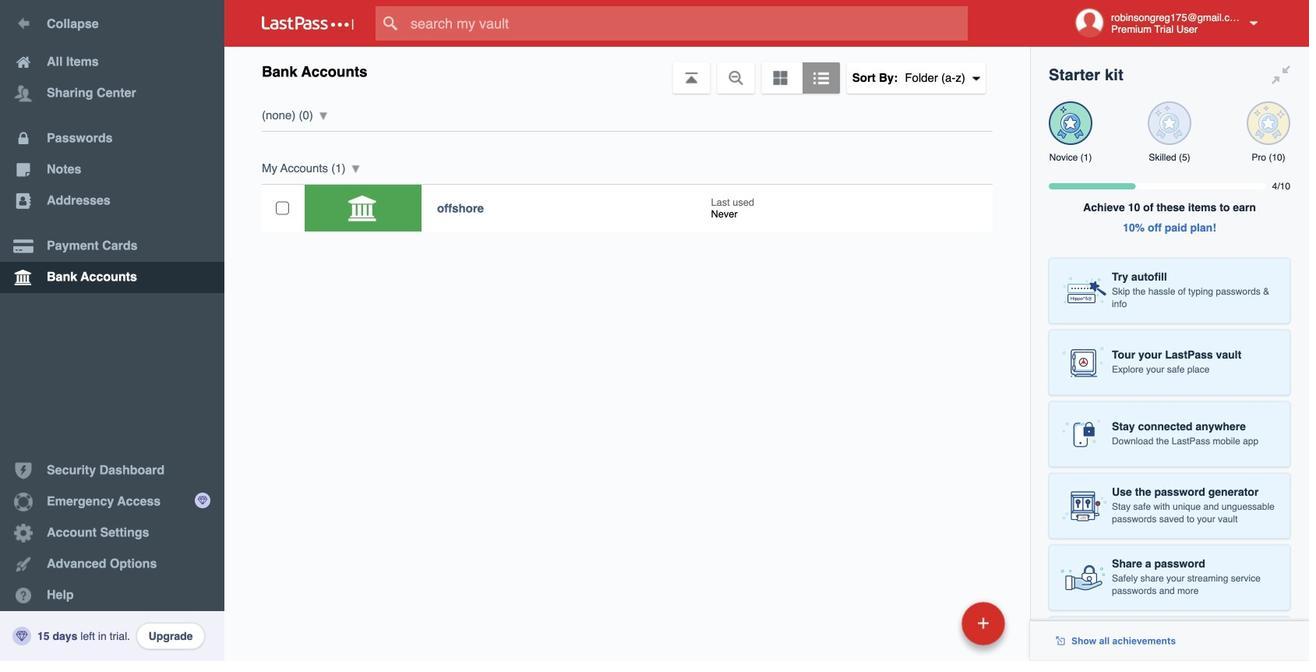 Task type: describe. For each thing, give the bounding box(es) containing it.
Search search field
[[376, 6, 999, 41]]

lastpass image
[[262, 16, 354, 30]]

new item navigation
[[855, 597, 1015, 661]]



Task type: vqa. For each thing, say whether or not it's contained in the screenshot.
search my vault TEXT FIELD
yes



Task type: locate. For each thing, give the bounding box(es) containing it.
vault options navigation
[[224, 47, 1031, 94]]

new item element
[[855, 601, 1011, 645]]

search my vault text field
[[376, 6, 999, 41]]

main navigation navigation
[[0, 0, 224, 661]]



